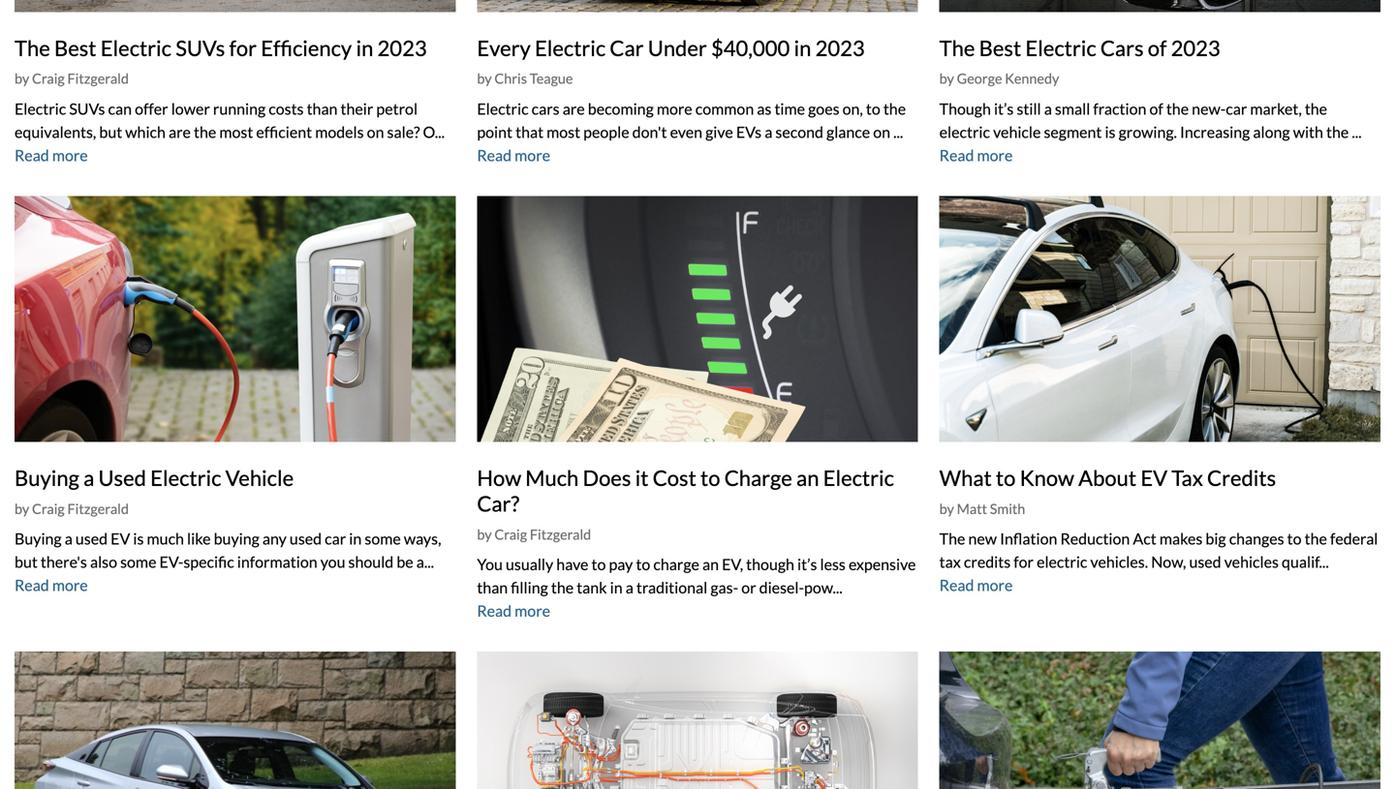 Task type: describe. For each thing, give the bounding box(es) containing it.
new-
[[1192, 99, 1226, 118]]

read more link for what to know about ev tax credits
[[939, 576, 1013, 595]]

though it's still a small fraction of the new-car market, the electric vehicle segment is growing. increasing along with the ... read more
[[939, 99, 1362, 165]]

it's inside you usually have to pay to charge an ev, though it's less expensive than filling the tank in a traditional gas- or diesel-pow... read more
[[797, 555, 817, 574]]

read more link for every electric car under $40,000 in 2023
[[477, 146, 550, 165]]

what to know about ev tax credits link
[[939, 466, 1276, 491]]

how much does it cost to charge an electric car? link
[[477, 466, 894, 516]]

to inside how much does it cost to charge an electric car?
[[701, 466, 720, 491]]

even
[[670, 122, 702, 141]]

electric inside the new inflation reduction act makes big changes to the federal tax credits for electric vehicles. now, used vehicles qualif... read more
[[1037, 553, 1087, 572]]

read more link for the best electric cars of 2023
[[939, 146, 1013, 165]]

as
[[757, 99, 772, 118]]

best for the best electric cars of 2023
[[979, 35, 1021, 60]]

changes
[[1229, 530, 1284, 549]]

segment
[[1044, 122, 1102, 141]]

information
[[237, 553, 317, 572]]

usually
[[506, 555, 553, 574]]

electric cars are becoming more common as time goes on, to the point that most people don't even give evs a second glance on ... read more
[[477, 99, 906, 165]]

electric suvs can offer lower running costs than their petrol equivalents, but which are the most efficient models on sale? o... read more
[[15, 99, 445, 164]]

electric up kennedy
[[1025, 35, 1096, 60]]

is inside buying a used ev is much like buying any used car in some ways, but there's also some ev-specific information you should be a... read more
[[133, 530, 144, 549]]

how much does it cost to charge an electric car? image
[[477, 196, 918, 442]]

fitzgerald for a
[[67, 501, 129, 517]]

$40,000
[[711, 35, 790, 60]]

a left used at bottom
[[83, 466, 94, 491]]

like
[[187, 530, 211, 549]]

electric inside electric cars are becoming more common as time goes on, to the point that most people don't even give evs a second glance on ... read more
[[477, 99, 529, 118]]

equivalents,
[[15, 122, 96, 141]]

does
[[583, 466, 631, 491]]

be
[[397, 553, 413, 572]]

offer
[[135, 99, 168, 118]]

any
[[262, 530, 287, 549]]

cost
[[653, 466, 696, 491]]

read more link for how much does it cost to charge an electric car?
[[477, 602, 550, 621]]

to left pay
[[592, 555, 606, 574]]

glance
[[826, 122, 870, 141]]

much
[[147, 530, 184, 549]]

1 2023 from the left
[[377, 35, 427, 60]]

less
[[820, 555, 846, 574]]

by craig fitzgerald for much
[[477, 527, 591, 543]]

more inside electric suvs can offer lower running costs than their petrol equivalents, but which are the most efficient models on sale? o... read more
[[52, 146, 88, 164]]

you usually have to pay to charge an ev, though it's less expensive than filling the tank in a traditional gas- or diesel-pow... read more
[[477, 555, 916, 621]]

used inside the new inflation reduction act makes big changes to the federal tax credits for electric vehicles. now, used vehicles qualif... read more
[[1189, 553, 1221, 572]]

the inside the new inflation reduction act makes big changes to the federal tax credits for electric vehicles. now, used vehicles qualif... read more
[[939, 530, 965, 549]]

1 horizontal spatial used
[[290, 530, 322, 549]]

vehicles.
[[1090, 553, 1148, 572]]

the best electric suvs for efficiency in 2023 image
[[15, 0, 456, 12]]

expensive
[[849, 555, 916, 574]]

lower
[[171, 99, 210, 118]]

an for charge
[[796, 466, 819, 491]]

more down that
[[515, 146, 550, 165]]

most inside electric suvs can offer lower running costs than their petrol equivalents, but which are the most efficient models on sale? o... read more
[[219, 122, 253, 141]]

tax
[[1172, 466, 1203, 491]]

costs
[[269, 99, 304, 118]]

models
[[315, 122, 364, 141]]

car inside 'though it's still a small fraction of the new-car market, the electric vehicle segment is growing. increasing along with the ... read more'
[[1226, 99, 1247, 118]]

credits
[[1207, 466, 1276, 491]]

filling
[[511, 578, 548, 597]]

in inside buying a used ev is much like buying any used car in some ways, but there's also some ev-specific information you should be a... read more
[[349, 530, 362, 549]]

0 vertical spatial for
[[229, 35, 257, 60]]

electric up teague
[[535, 35, 606, 60]]

give
[[705, 122, 733, 141]]

read inside you usually have to pay to charge an ev, though it's less expensive than filling the tank in a traditional gas- or diesel-pow... read more
[[477, 602, 512, 621]]

electric up offer
[[101, 35, 171, 60]]

about
[[1078, 466, 1137, 491]]

more inside buying a used ev is much like buying any used car in some ways, but there's also some ev-specific information you should be a... read more
[[52, 576, 88, 595]]

for inside the new inflation reduction act makes big changes to the federal tax credits for electric vehicles. now, used vehicles qualif... read more
[[1014, 553, 1034, 572]]

act
[[1133, 530, 1157, 549]]

on inside electric suvs can offer lower running costs than their petrol equivalents, but which are the most efficient models on sale? o... read more
[[367, 122, 384, 141]]

craig for how
[[494, 527, 527, 543]]

though
[[939, 99, 991, 118]]

ways,
[[404, 530, 441, 549]]

by craig fitzgerald for a
[[15, 501, 129, 517]]

vehicle
[[993, 122, 1041, 141]]

a inside you usually have to pay to charge an ev, though it's less expensive than filling the tank in a traditional gas- or diesel-pow... read more
[[626, 578, 633, 597]]

it
[[635, 466, 649, 491]]

have
[[556, 555, 589, 574]]

the inside the new inflation reduction act makes big changes to the federal tax credits for electric vehicles. now, used vehicles qualif... read more
[[1305, 530, 1327, 549]]

you
[[477, 555, 503, 574]]

efficiency
[[261, 35, 352, 60]]

electric up like at bottom left
[[150, 466, 221, 491]]

electric inside 'though it's still a small fraction of the new-car market, the electric vehicle segment is growing. increasing along with the ... read more'
[[939, 122, 990, 141]]

growing.
[[1119, 122, 1177, 141]]

are inside electric suvs can offer lower running costs than their petrol equivalents, but which are the most efficient models on sale? o... read more
[[169, 122, 191, 141]]

to up smith
[[996, 466, 1016, 491]]

buying a used ev is much like buying any used car in some ways, but there's also some ev-specific information you should be a... read more
[[15, 530, 441, 595]]

to inside the new inflation reduction act makes big changes to the federal tax credits for electric vehicles. now, used vehicles qualif... read more
[[1287, 530, 1302, 549]]

goes
[[808, 99, 840, 118]]

should
[[348, 553, 394, 572]]

know
[[1020, 466, 1074, 491]]

every
[[477, 35, 531, 60]]

the left new-
[[1166, 99, 1189, 118]]

craig for the
[[32, 70, 65, 87]]

pow...
[[804, 578, 843, 597]]

inflation
[[1000, 530, 1057, 549]]

ev-
[[159, 553, 183, 572]]

is inside 'though it's still a small fraction of the new-car market, the electric vehicle segment is growing. increasing along with the ... read more'
[[1105, 122, 1116, 141]]

1 vertical spatial some
[[120, 553, 156, 572]]

to right pay
[[636, 555, 650, 574]]

vehicle
[[225, 466, 294, 491]]

the best electric suvs for efficiency in 2023
[[15, 35, 427, 60]]

read inside buying a used ev is much like buying any used car in some ways, but there's also some ev-specific information you should be a... read more
[[15, 576, 49, 595]]

reduction
[[1060, 530, 1130, 549]]

by for buying a used electric vehicle
[[15, 501, 29, 517]]

by matt smith
[[939, 501, 1025, 517]]

the best electric cars of 2023
[[939, 35, 1220, 60]]

fitzgerald for best
[[67, 70, 129, 87]]

the best electric cars of 2023 link
[[939, 35, 1220, 60]]

every electric car under $40,000 in 2023
[[477, 35, 865, 60]]

the best electric cars of 2023 image
[[939, 0, 1381, 12]]

evs
[[736, 122, 762, 141]]

by chris teague
[[477, 70, 573, 87]]

electric inside how much does it cost to charge an electric car?
[[823, 466, 894, 491]]

becoming
[[588, 99, 654, 118]]

petrol
[[376, 99, 418, 118]]

best for the best electric suvs for efficiency in 2023
[[54, 35, 96, 60]]

craig for buying
[[32, 501, 65, 517]]

also
[[90, 553, 117, 572]]

the inside electric cars are becoming more common as time goes on, to the point that most people don't even give evs a second glance on ... read more
[[883, 99, 906, 118]]

by george kennedy
[[939, 70, 1059, 87]]

their
[[341, 99, 373, 118]]

running
[[213, 99, 266, 118]]

how
[[477, 466, 521, 491]]

much
[[525, 466, 579, 491]]

read inside 'though it's still a small fraction of the new-car market, the electric vehicle segment is growing. increasing along with the ... read more'
[[939, 146, 974, 165]]

there's
[[41, 553, 87, 572]]

common
[[695, 99, 754, 118]]

chris
[[494, 70, 527, 87]]

increasing
[[1180, 122, 1250, 141]]

in right $40,000
[[794, 35, 811, 60]]

matt
[[957, 501, 987, 517]]

0 vertical spatial some
[[365, 530, 401, 549]]



Task type: locate. For each thing, give the bounding box(es) containing it.
than up 'models'
[[307, 99, 338, 118]]

the up with
[[1305, 99, 1327, 118]]

0 vertical spatial electric
[[939, 122, 990, 141]]

by for how much does it cost to charge an electric car?
[[477, 527, 492, 543]]

craig up equivalents,
[[32, 70, 65, 87]]

the up qualif...
[[1305, 530, 1327, 549]]

in
[[356, 35, 373, 60], [794, 35, 811, 60], [349, 530, 362, 549], [610, 578, 623, 597]]

on right glance
[[873, 122, 890, 141]]

every electric car under $40,000 in 2023 image
[[477, 0, 918, 12]]

craig up there's
[[32, 501, 65, 517]]

1 horizontal spatial than
[[477, 578, 508, 597]]

ev inside buying a used ev is much like buying any used car in some ways, but there's also some ev-specific information you should be a... read more
[[111, 530, 130, 549]]

electric
[[939, 122, 990, 141], [1037, 553, 1087, 572]]

the inside electric suvs can offer lower running costs than their petrol equivalents, but which are the most efficient models on sale? o... read more
[[194, 122, 216, 141]]

0 vertical spatial than
[[307, 99, 338, 118]]

0 horizontal spatial 2023
[[377, 35, 427, 60]]

what to know about ev tax credits
[[939, 466, 1276, 491]]

more down equivalents,
[[52, 146, 88, 164]]

you
[[320, 553, 345, 572]]

1 vertical spatial but
[[15, 553, 38, 572]]

what
[[939, 466, 992, 491]]

time
[[775, 99, 805, 118]]

market,
[[1250, 99, 1302, 118]]

of inside 'though it's still a small fraction of the new-car market, the electric vehicle segment is growing. increasing along with the ... read more'
[[1150, 99, 1163, 118]]

0 horizontal spatial suvs
[[69, 99, 105, 118]]

suvs down the best electric suvs for efficiency in 2023 image
[[176, 35, 225, 60]]

best
[[54, 35, 96, 60], [979, 35, 1021, 60]]

1 horizontal spatial car
[[1226, 99, 1247, 118]]

2 2023 from the left
[[815, 35, 865, 60]]

... inside 'though it's still a small fraction of the new-car market, the electric vehicle segment is growing. increasing along with the ... read more'
[[1352, 122, 1362, 141]]

the right with
[[1326, 122, 1349, 141]]

credits
[[964, 553, 1011, 572]]

used
[[98, 466, 146, 491]]

than inside you usually have to pay to charge an ev, though it's less expensive than filling the tank in a traditional gas- or diesel-pow... read more
[[477, 578, 508, 597]]

read inside electric cars are becoming more common as time goes on, to the point that most people don't even give evs a second glance on ... read more
[[477, 146, 512, 165]]

on left sale?
[[367, 122, 384, 141]]

0 vertical spatial buying
[[15, 466, 79, 491]]

more down credits in the right bottom of the page
[[977, 576, 1013, 595]]

best up "by george kennedy"
[[979, 35, 1021, 60]]

2 vertical spatial by craig fitzgerald
[[477, 527, 591, 543]]

traditional
[[636, 578, 708, 597]]

for down inflation
[[1014, 553, 1034, 572]]

a...
[[416, 553, 434, 572]]

are right cars
[[563, 99, 585, 118]]

1 vertical spatial car
[[325, 530, 346, 549]]

more down filling
[[515, 602, 550, 621]]

along
[[1253, 122, 1290, 141]]

suvs
[[176, 35, 225, 60], [69, 99, 105, 118]]

0 vertical spatial fitzgerald
[[67, 70, 129, 87]]

1 vertical spatial of
[[1150, 99, 1163, 118]]

on
[[367, 122, 384, 141], [873, 122, 890, 141]]

0 horizontal spatial most
[[219, 122, 253, 141]]

under
[[648, 35, 707, 60]]

to
[[866, 99, 880, 118], [701, 466, 720, 491], [996, 466, 1016, 491], [1287, 530, 1302, 549], [592, 555, 606, 574], [636, 555, 650, 574]]

in up "should"
[[349, 530, 362, 549]]

craig
[[32, 70, 65, 87], [32, 501, 65, 517], [494, 527, 527, 543]]

by for every electric car under $40,000 in 2023
[[477, 70, 492, 87]]

buying
[[15, 466, 79, 491], [15, 530, 62, 549]]

fraction
[[1093, 99, 1147, 118]]

by craig fitzgerald for best
[[15, 70, 129, 87]]

0 horizontal spatial on
[[367, 122, 384, 141]]

it's left less
[[797, 555, 817, 574]]

car
[[610, 35, 644, 60]]

0 horizontal spatial some
[[120, 553, 156, 572]]

best up equivalents,
[[54, 35, 96, 60]]

2 best from the left
[[979, 35, 1021, 60]]

read down point
[[477, 146, 512, 165]]

are
[[563, 99, 585, 118], [169, 122, 191, 141]]

1 horizontal spatial some
[[365, 530, 401, 549]]

don't
[[632, 122, 667, 141]]

1 horizontal spatial most
[[547, 122, 580, 141]]

buying for buying a used ev is much like buying any used car in some ways, but there's also some ev-specific information you should be a... read more
[[15, 530, 62, 549]]

0 horizontal spatial but
[[15, 553, 38, 572]]

electric down the reduction
[[1037, 553, 1087, 572]]

buying inside buying a used ev is much like buying any used car in some ways, but there's also some ev-specific information you should be a... read more
[[15, 530, 62, 549]]

read more link
[[15, 146, 88, 164], [477, 146, 550, 165], [939, 146, 1013, 165], [15, 576, 88, 595], [939, 576, 1013, 595], [477, 602, 550, 621]]

a inside 'though it's still a small fraction of the new-car market, the electric vehicle segment is growing. increasing along with the ... read more'
[[1044, 99, 1052, 118]]

2023 down the best electric cars of 2023 image
[[1171, 35, 1220, 60]]

2 vertical spatial craig
[[494, 527, 527, 543]]

second
[[775, 122, 823, 141]]

0 vertical spatial is
[[1105, 122, 1116, 141]]

0 vertical spatial by craig fitzgerald
[[15, 70, 129, 87]]

1 vertical spatial suvs
[[69, 99, 105, 118]]

vehicles
[[1224, 553, 1279, 572]]

0 horizontal spatial ev
[[111, 530, 130, 549]]

1 horizontal spatial an
[[796, 466, 819, 491]]

read down filling
[[477, 602, 512, 621]]

of up growing.
[[1150, 99, 1163, 118]]

efficient
[[256, 122, 312, 141]]

the right the "on,"
[[883, 99, 906, 118]]

suvs left can
[[69, 99, 105, 118]]

buying up there's
[[15, 530, 62, 549]]

an left ev,
[[702, 555, 719, 574]]

qualif...
[[1282, 553, 1329, 572]]

o...
[[423, 122, 445, 141]]

read more link down equivalents,
[[15, 146, 88, 164]]

used right the any
[[290, 530, 322, 549]]

read inside electric suvs can offer lower running costs than their petrol equivalents, but which are the most efficient models on sale? o... read more
[[15, 146, 49, 164]]

in down pay
[[610, 578, 623, 597]]

some left ev-
[[120, 553, 156, 572]]

more down there's
[[52, 576, 88, 595]]

electric up point
[[477, 99, 529, 118]]

an inside you usually have to pay to charge an ev, though it's less expensive than filling the tank in a traditional gas- or diesel-pow... read more
[[702, 555, 719, 574]]

... right glance
[[893, 122, 903, 141]]

1 horizontal spatial for
[[1014, 553, 1034, 572]]

read inside the new inflation reduction act makes big changes to the federal tax credits for electric vehicles. now, used vehicles qualif... read more
[[939, 576, 974, 595]]

read more link down that
[[477, 146, 550, 165]]

2 horizontal spatial used
[[1189, 553, 1221, 572]]

how much does it cost to charge an electric car?
[[477, 466, 894, 516]]

1 vertical spatial fitzgerald
[[67, 501, 129, 517]]

car inside buying a used ev is much like buying any used car in some ways, but there's also some ev-specific information you should be a... read more
[[325, 530, 346, 549]]

0 vertical spatial car
[[1226, 99, 1247, 118]]

0 horizontal spatial ...
[[893, 122, 903, 141]]

most down cars
[[547, 122, 580, 141]]

0 horizontal spatial for
[[229, 35, 257, 60]]

1 horizontal spatial suvs
[[176, 35, 225, 60]]

1 vertical spatial buying
[[15, 530, 62, 549]]

1 horizontal spatial on
[[873, 122, 890, 141]]

some
[[365, 530, 401, 549], [120, 553, 156, 572]]

1 horizontal spatial ev
[[1141, 466, 1168, 491]]

0 vertical spatial ev
[[1141, 466, 1168, 491]]

tank
[[577, 578, 607, 597]]

0 horizontal spatial car
[[325, 530, 346, 549]]

a inside electric cars are becoming more common as time goes on, to the point that most people don't even give evs a second glance on ... read more
[[765, 122, 772, 141]]

big
[[1206, 530, 1226, 549]]

read down tax
[[939, 576, 974, 595]]

charge
[[653, 555, 699, 574]]

cars
[[1100, 35, 1144, 60]]

an right charge at the right
[[796, 466, 819, 491]]

but inside electric suvs can offer lower running costs than their petrol equivalents, but which are the most efficient models on sale? o... read more
[[99, 122, 122, 141]]

1 vertical spatial are
[[169, 122, 191, 141]]

cars
[[532, 99, 560, 118]]

read down equivalents,
[[15, 146, 49, 164]]

people
[[583, 122, 629, 141]]

but inside buying a used ev is much like buying any used car in some ways, but there's also some ev-specific information you should be a... read more
[[15, 553, 38, 572]]

an for charge
[[702, 555, 719, 574]]

1 vertical spatial for
[[1014, 553, 1034, 572]]

fitzgerald up can
[[67, 70, 129, 87]]

0 horizontal spatial an
[[702, 555, 719, 574]]

by
[[15, 70, 29, 87], [477, 70, 492, 87], [939, 70, 954, 87], [15, 501, 29, 517], [939, 501, 954, 517], [477, 527, 492, 543]]

... right with
[[1352, 122, 1362, 141]]

of
[[1148, 35, 1167, 60], [1150, 99, 1163, 118]]

read down though
[[939, 146, 974, 165]]

in right the efficiency
[[356, 35, 373, 60]]

how to choose between gas, diesel, hybrid, and electric cars image
[[15, 652, 456, 790]]

1 horizontal spatial electric
[[1037, 553, 1087, 572]]

can
[[108, 99, 132, 118]]

craig down car?
[[494, 527, 527, 543]]

buying left used at bottom
[[15, 466, 79, 491]]

most
[[219, 122, 253, 141], [547, 122, 580, 141]]

1 vertical spatial an
[[702, 555, 719, 574]]

car
[[1226, 99, 1247, 118], [325, 530, 346, 549]]

for down the best electric suvs for efficiency in 2023 image
[[229, 35, 257, 60]]

it's inside 'though it's still a small fraction of the new-car market, the electric vehicle segment is growing. increasing along with the ... read more'
[[994, 99, 1014, 118]]

0 horizontal spatial best
[[54, 35, 96, 60]]

the down have
[[551, 578, 574, 597]]

in inside you usually have to pay to charge an ev, though it's less expensive than filling the tank in a traditional gas- or diesel-pow... read more
[[610, 578, 623, 597]]

electric down though
[[939, 122, 990, 141]]

read down there's
[[15, 576, 49, 595]]

1 horizontal spatial it's
[[994, 99, 1014, 118]]

the for the best electric suvs for efficiency in 2023
[[15, 35, 50, 60]]

1 horizontal spatial best
[[979, 35, 1021, 60]]

1 horizontal spatial 2023
[[815, 35, 865, 60]]

0 horizontal spatial than
[[307, 99, 338, 118]]

0 horizontal spatial is
[[133, 530, 144, 549]]

1 vertical spatial it's
[[797, 555, 817, 574]]

makes
[[1160, 530, 1203, 549]]

most down running
[[219, 122, 253, 141]]

that
[[516, 122, 544, 141]]

2 horizontal spatial 2023
[[1171, 35, 1220, 60]]

a inside buying a used ev is much like buying any used car in some ways, but there's also some ev-specific information you should be a... read more
[[65, 530, 72, 549]]

used down big
[[1189, 553, 1221, 572]]

fitzgerald up have
[[530, 527, 591, 543]]

buying for buying a used electric vehicle
[[15, 466, 79, 491]]

1 best from the left
[[54, 35, 96, 60]]

buying a used electric vehicle image
[[15, 196, 456, 442]]

1 ... from the left
[[893, 122, 903, 141]]

a right the evs
[[765, 122, 772, 141]]

to right the "on,"
[[866, 99, 880, 118]]

the up george
[[939, 35, 975, 60]]

read more link down filling
[[477, 602, 550, 621]]

the down lower
[[194, 122, 216, 141]]

but down can
[[99, 122, 122, 141]]

1 on from the left
[[367, 122, 384, 141]]

towing with an electric car image
[[939, 652, 1381, 790]]

by craig fitzgerald up there's
[[15, 501, 129, 517]]

0 horizontal spatial used
[[75, 530, 108, 549]]

is
[[1105, 122, 1116, 141], [133, 530, 144, 549]]

used up also
[[75, 530, 108, 549]]

on inside electric cars are becoming more common as time goes on, to the point that most people don't even give evs a second glance on ... read more
[[873, 122, 890, 141]]

by craig fitzgerald up equivalents,
[[15, 70, 129, 87]]

car up you
[[325, 530, 346, 549]]

still
[[1017, 99, 1041, 118]]

the up equivalents,
[[15, 35, 50, 60]]

3 2023 from the left
[[1171, 35, 1220, 60]]

1 most from the left
[[219, 122, 253, 141]]

more inside you usually have to pay to charge an ev, though it's less expensive than filling the tank in a traditional gas- or diesel-pow... read more
[[515, 602, 550, 621]]

charge
[[724, 466, 792, 491]]

0 horizontal spatial it's
[[797, 555, 817, 574]]

read more link for the best electric suvs for efficiency in 2023
[[15, 146, 88, 164]]

1 horizontal spatial is
[[1105, 122, 1116, 141]]

to up qualif...
[[1287, 530, 1302, 549]]

by craig fitzgerald
[[15, 70, 129, 87], [15, 501, 129, 517], [477, 527, 591, 543]]

0 horizontal spatial electric
[[939, 122, 990, 141]]

than down you
[[477, 578, 508, 597]]

with
[[1293, 122, 1323, 141]]

small
[[1055, 99, 1090, 118]]

2 on from the left
[[873, 122, 890, 141]]

kennedy
[[1005, 70, 1059, 87]]

by for the best electric cars of 2023
[[939, 70, 954, 87]]

a right still
[[1044, 99, 1052, 118]]

... inside electric cars are becoming more common as time goes on, to the point that most people don't even give evs a second glance on ... read more
[[893, 122, 903, 141]]

1 buying from the top
[[15, 466, 79, 491]]

buying
[[214, 530, 259, 549]]

to right cost on the left of the page
[[701, 466, 720, 491]]

2 vertical spatial fitzgerald
[[530, 527, 591, 543]]

0 vertical spatial craig
[[32, 70, 65, 87]]

1 vertical spatial electric
[[1037, 553, 1087, 572]]

0 vertical spatial but
[[99, 122, 122, 141]]

what to know about ev tax credits image
[[939, 196, 1381, 442]]

it's left still
[[994, 99, 1014, 118]]

1 horizontal spatial are
[[563, 99, 585, 118]]

it's
[[994, 99, 1014, 118], [797, 555, 817, 574]]

gas-
[[711, 578, 738, 597]]

ev left tax
[[1141, 466, 1168, 491]]

2 most from the left
[[547, 122, 580, 141]]

read more link down there's
[[15, 576, 88, 595]]

more up 'even'
[[657, 99, 692, 118]]

2023 up the petrol in the top left of the page
[[377, 35, 427, 60]]

sale?
[[387, 122, 420, 141]]

an inside how much does it cost to charge an electric car?
[[796, 466, 819, 491]]

on,
[[843, 99, 863, 118]]

electric up "expensive"
[[823, 466, 894, 491]]

2023
[[377, 35, 427, 60], [815, 35, 865, 60], [1171, 35, 1220, 60]]

0 vertical spatial are
[[563, 99, 585, 118]]

the up tax
[[939, 530, 965, 549]]

2 buying from the top
[[15, 530, 62, 549]]

are inside electric cars are becoming more common as time goes on, to the point that most people don't even give evs a second glance on ... read more
[[563, 99, 585, 118]]

is down fraction
[[1105, 122, 1116, 141]]

2023 up the "on,"
[[815, 35, 865, 60]]

the best electric suvs for efficiency in 2023 link
[[15, 35, 427, 60]]

of right cars
[[1148, 35, 1167, 60]]

1 vertical spatial is
[[133, 530, 144, 549]]

more inside 'though it's still a small fraction of the new-car market, the electric vehicle segment is growing. increasing along with the ... read more'
[[977, 146, 1013, 165]]

a up there's
[[65, 530, 72, 549]]

read more link for buying a used electric vehicle
[[15, 576, 88, 595]]

by for what to know about ev tax credits
[[939, 501, 954, 517]]

0 vertical spatial of
[[1148, 35, 1167, 60]]

the
[[15, 35, 50, 60], [939, 35, 975, 60], [939, 530, 965, 549]]

fitzgerald down used at bottom
[[67, 501, 129, 517]]

most inside electric cars are becoming more common as time goes on, to the point that most people don't even give evs a second glance on ... read more
[[547, 122, 580, 141]]

is left much
[[133, 530, 144, 549]]

2 ... from the left
[[1352, 122, 1362, 141]]

tax
[[939, 553, 961, 572]]

0 vertical spatial suvs
[[176, 35, 225, 60]]

some up "should"
[[365, 530, 401, 549]]

buying a used electric vehicle link
[[15, 466, 294, 491]]

fitzgerald for much
[[530, 527, 591, 543]]

by craig fitzgerald up usually at the bottom of page
[[477, 527, 591, 543]]

than inside electric suvs can offer lower running costs than their petrol equivalents, but which are the most efficient models on sale? o... read more
[[307, 99, 338, 118]]

car up the increasing
[[1226, 99, 1247, 118]]

1 horizontal spatial but
[[99, 122, 122, 141]]

buying a used electric vehicle
[[15, 466, 294, 491]]

a down pay
[[626, 578, 633, 597]]

1 vertical spatial than
[[477, 578, 508, 597]]

the inside you usually have to pay to charge an ev, though it's less expensive than filling the tank in a traditional gas- or diesel-pow... read more
[[551, 578, 574, 597]]

read more link down vehicle
[[939, 146, 1013, 165]]

diesel-
[[759, 578, 804, 597]]

specific
[[183, 553, 234, 572]]

suvs inside electric suvs can offer lower running costs than their petrol equivalents, but which are the most efficient models on sale? o... read more
[[69, 99, 105, 118]]

1 vertical spatial by craig fitzgerald
[[15, 501, 129, 517]]

but left there's
[[15, 553, 38, 572]]

electric up equivalents,
[[15, 99, 66, 118]]

1 vertical spatial craig
[[32, 501, 65, 517]]

0 vertical spatial it's
[[994, 99, 1014, 118]]

how do electric cars work? image
[[477, 652, 918, 790]]

point
[[477, 122, 513, 141]]

by for the best electric suvs for efficiency in 2023
[[15, 70, 29, 87]]

more inside the new inflation reduction act makes big changes to the federal tax credits for electric vehicles. now, used vehicles qualif... read more
[[977, 576, 1013, 595]]

1 horizontal spatial ...
[[1352, 122, 1362, 141]]

car?
[[477, 491, 519, 516]]

the for the best electric cars of 2023
[[939, 35, 975, 60]]

ev up also
[[111, 530, 130, 549]]

0 horizontal spatial are
[[169, 122, 191, 141]]

are down lower
[[169, 122, 191, 141]]

0 vertical spatial an
[[796, 466, 819, 491]]

george
[[957, 70, 1002, 87]]

to inside electric cars are becoming more common as time goes on, to the point that most people don't even give evs a second glance on ... read more
[[866, 99, 880, 118]]

electric inside electric suvs can offer lower running costs than their petrol equivalents, but which are the most efficient models on sale? o... read more
[[15, 99, 66, 118]]

smith
[[990, 501, 1025, 517]]

1 vertical spatial ev
[[111, 530, 130, 549]]

electric
[[101, 35, 171, 60], [535, 35, 606, 60], [1025, 35, 1096, 60], [15, 99, 66, 118], [477, 99, 529, 118], [150, 466, 221, 491], [823, 466, 894, 491]]



Task type: vqa. For each thing, say whether or not it's contained in the screenshot.


